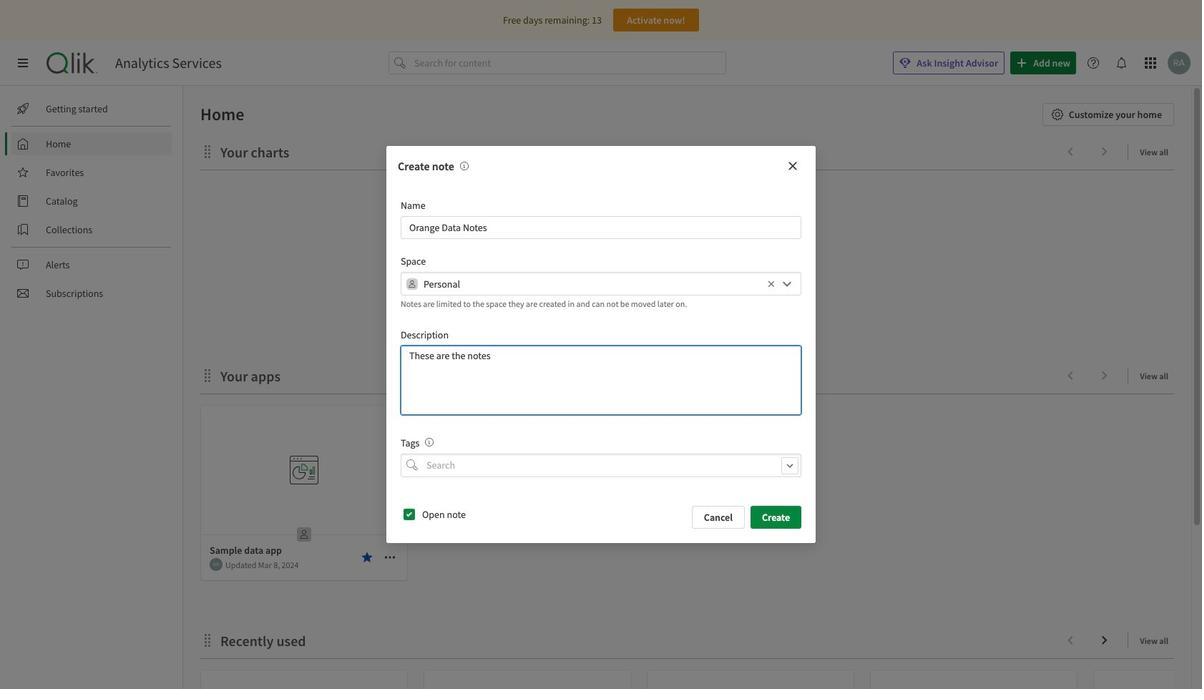 Task type: vqa. For each thing, say whether or not it's contained in the screenshot.
Ruby Anderson image
yes



Task type: locate. For each thing, give the bounding box(es) containing it.
main content
[[178, 86, 1203, 689]]

search image
[[407, 460, 418, 471]]

move collection image
[[200, 144, 215, 159]]

record and discuss insights with others using notes tooltip
[[454, 159, 469, 173]]

None field
[[401, 454, 802, 477]]

None text field
[[401, 216, 802, 239], [424, 272, 764, 296], [401, 346, 802, 415], [401, 216, 802, 239], [424, 272, 764, 296], [401, 346, 802, 415]]

dialog
[[387, 146, 816, 543]]

navigation pane element
[[0, 92, 183, 311]]

Search text field
[[424, 454, 802, 477]]

move collection image
[[200, 368, 215, 383], [200, 633, 215, 647]]

1 vertical spatial move collection image
[[200, 633, 215, 647]]

start typing a tag name. select an existing tag or create a new tag by pressing enter or comma. press backspace to remove a tag. tooltip
[[420, 437, 434, 450]]



Task type: describe. For each thing, give the bounding box(es) containing it.
ruby anderson element
[[210, 558, 223, 571]]

0 vertical spatial move collection image
[[200, 368, 215, 383]]

close sidebar menu image
[[17, 57, 29, 69]]

ruby anderson image
[[210, 558, 223, 571]]

record and discuss insights with others using notes image
[[460, 162, 469, 171]]

remove from favorites image
[[361, 552, 373, 563]]

analytics services element
[[115, 54, 222, 72]]

start typing a tag name. select an existing tag or create a new tag by pressing enter or comma. press backspace to remove a tag. image
[[426, 438, 434, 447]]



